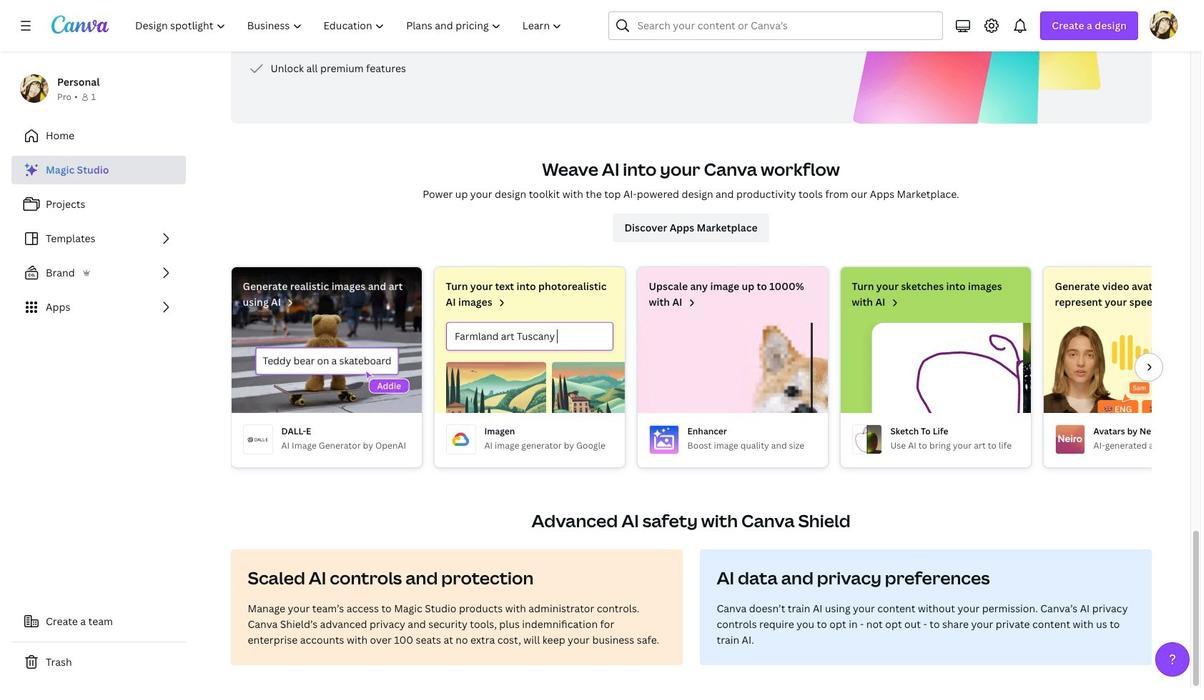 Task type: describe. For each thing, give the bounding box(es) containing it.
stephanie aranda image
[[1150, 11, 1178, 39]]

top level navigation element
[[126, 11, 574, 40]]



Task type: locate. For each thing, give the bounding box(es) containing it.
None search field
[[609, 11, 943, 40]]

Search search field
[[637, 12, 915, 39]]

list
[[11, 156, 186, 322]]



Task type: vqa. For each thing, say whether or not it's contained in the screenshot.
01.
no



